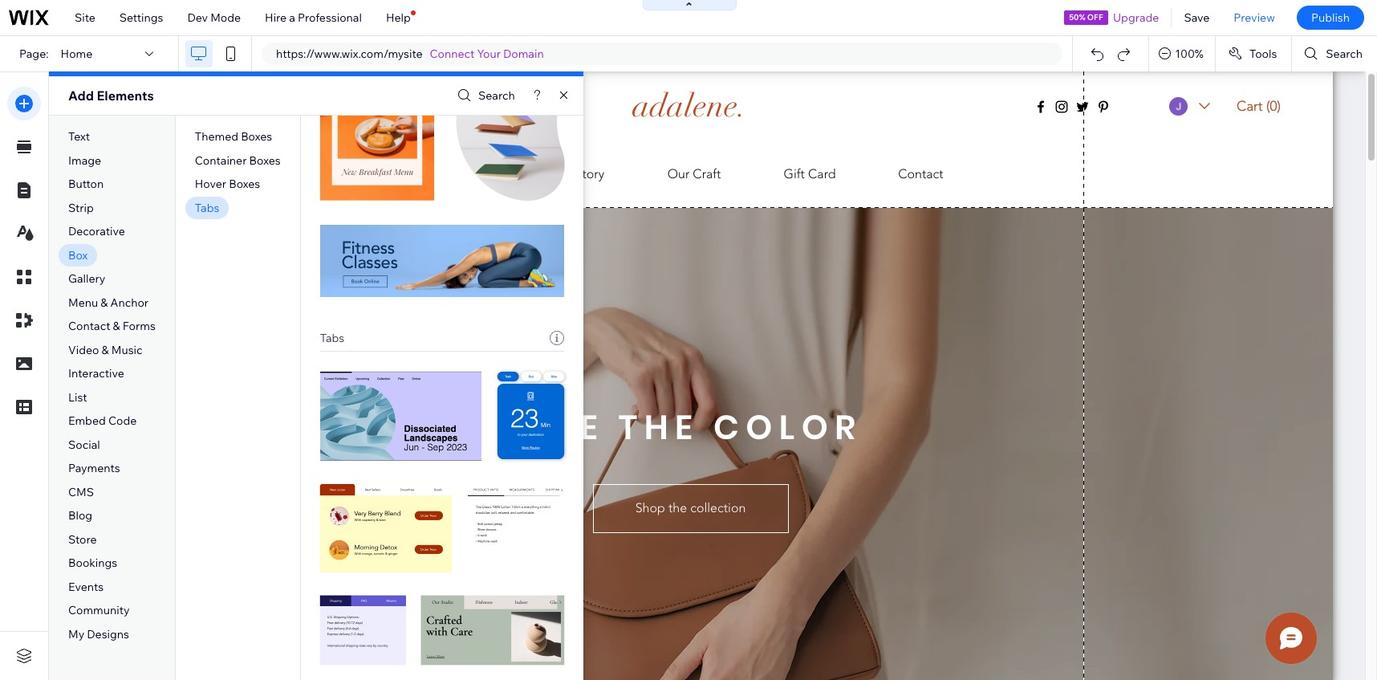 Task type: vqa. For each thing, say whether or not it's contained in the screenshot.
basic shapes on the left top of the page
no



Task type: describe. For each thing, give the bounding box(es) containing it.
contact
[[68, 319, 110, 333]]

container boxes
[[195, 153, 281, 168]]

my designs
[[68, 627, 129, 642]]

community
[[68, 603, 130, 618]]

events
[[68, 580, 104, 594]]

50%
[[1070, 12, 1086, 22]]

interactive
[[68, 366, 124, 381]]

hover boxes
[[195, 177, 260, 191]]

upgrade
[[1114, 10, 1160, 25]]

save button
[[1173, 0, 1222, 35]]

image
[[68, 153, 101, 168]]

0 vertical spatial search button
[[1293, 36, 1378, 71]]

menu & anchor
[[68, 295, 149, 310]]

designs
[[87, 627, 129, 642]]

store
[[68, 532, 97, 547]]

gallery
[[68, 272, 106, 286]]

& for video
[[102, 343, 109, 357]]

menu
[[68, 295, 98, 310]]

strip
[[68, 201, 94, 215]]

blog
[[68, 509, 92, 523]]

forms
[[123, 319, 156, 333]]

1 vertical spatial search
[[479, 88, 515, 103]]

domain
[[504, 47, 544, 61]]

music
[[111, 343, 143, 357]]

https://www.wix.com/mysite connect your domain
[[276, 47, 544, 61]]

code
[[108, 414, 137, 428]]

help
[[386, 10, 411, 25]]

publish
[[1312, 10, 1351, 25]]

cms
[[68, 485, 94, 499]]

video
[[68, 343, 99, 357]]

settings
[[119, 10, 163, 25]]

your
[[477, 47, 501, 61]]

text
[[68, 129, 90, 144]]

site
[[75, 10, 95, 25]]

social
[[68, 438, 100, 452]]

preview button
[[1222, 0, 1288, 35]]

preview
[[1234, 10, 1276, 25]]



Task type: locate. For each thing, give the bounding box(es) containing it.
0 horizontal spatial search
[[479, 88, 515, 103]]

boxes
[[241, 129, 272, 144], [249, 153, 281, 168], [229, 177, 260, 191]]

tools button
[[1216, 36, 1292, 71]]

0 horizontal spatial tabs
[[195, 201, 219, 215]]

tools
[[1250, 47, 1278, 61]]

& for contact
[[113, 319, 120, 333]]

100% button
[[1150, 36, 1216, 71]]

dev mode
[[187, 10, 241, 25]]

list
[[68, 390, 87, 405]]

video & music
[[68, 343, 143, 357]]

boxes for hover boxes
[[229, 177, 260, 191]]

save
[[1185, 10, 1210, 25]]

& right menu
[[101, 295, 108, 310]]

hover
[[195, 177, 226, 191]]

add
[[68, 88, 94, 104]]

boxes down the container boxes on the top left of page
[[229, 177, 260, 191]]

mode
[[210, 10, 241, 25]]

anchor
[[110, 295, 149, 310]]

connect
[[430, 47, 475, 61]]

button
[[68, 177, 104, 191]]

2 vertical spatial boxes
[[229, 177, 260, 191]]

search button down your
[[454, 84, 515, 107]]

boxes for container boxes
[[249, 153, 281, 168]]

box
[[68, 248, 88, 262]]

https://www.wix.com/mysite
[[276, 47, 423, 61]]

boxes down themed boxes
[[249, 153, 281, 168]]

&
[[101, 295, 108, 310], [113, 319, 120, 333], [102, 343, 109, 357]]

embed
[[68, 414, 106, 428]]

bookings
[[68, 556, 117, 570]]

search button down publish button
[[1293, 36, 1378, 71]]

0 horizontal spatial search button
[[454, 84, 515, 107]]

my
[[68, 627, 84, 642]]

a
[[289, 10, 295, 25]]

embed code
[[68, 414, 137, 428]]

off
[[1088, 12, 1104, 22]]

1 vertical spatial &
[[113, 319, 120, 333]]

search down your
[[479, 88, 515, 103]]

decorative
[[68, 224, 125, 239]]

search down publish at the top right of page
[[1327, 47, 1363, 61]]

hire a professional
[[265, 10, 362, 25]]

professional
[[298, 10, 362, 25]]

search
[[1327, 47, 1363, 61], [479, 88, 515, 103]]

contact & forms
[[68, 319, 156, 333]]

0 vertical spatial boxes
[[241, 129, 272, 144]]

50% off
[[1070, 12, 1104, 22]]

& right video
[[102, 343, 109, 357]]

1 horizontal spatial search
[[1327, 47, 1363, 61]]

container
[[195, 153, 247, 168]]

boxes up the container boxes on the top left of page
[[241, 129, 272, 144]]

elements
[[97, 88, 154, 104]]

100%
[[1176, 47, 1204, 61]]

home
[[61, 47, 93, 61]]

2 vertical spatial &
[[102, 343, 109, 357]]

themed boxes
[[195, 129, 272, 144]]

boxes for themed boxes
[[241, 129, 272, 144]]

1 horizontal spatial search button
[[1293, 36, 1378, 71]]

0 vertical spatial tabs
[[195, 201, 219, 215]]

& for menu
[[101, 295, 108, 310]]

themed
[[195, 129, 238, 144]]

dev
[[187, 10, 208, 25]]

1 vertical spatial tabs
[[320, 331, 345, 345]]

hire
[[265, 10, 287, 25]]

& left forms
[[113, 319, 120, 333]]

1 vertical spatial boxes
[[249, 153, 281, 168]]

1 vertical spatial search button
[[454, 84, 515, 107]]

0 vertical spatial search
[[1327, 47, 1363, 61]]

search button
[[1293, 36, 1378, 71], [454, 84, 515, 107]]

payments
[[68, 461, 120, 476]]

publish button
[[1298, 6, 1365, 30]]

1 horizontal spatial tabs
[[320, 331, 345, 345]]

add elements
[[68, 88, 154, 104]]

0 vertical spatial &
[[101, 295, 108, 310]]

tabs
[[195, 201, 219, 215], [320, 331, 345, 345]]



